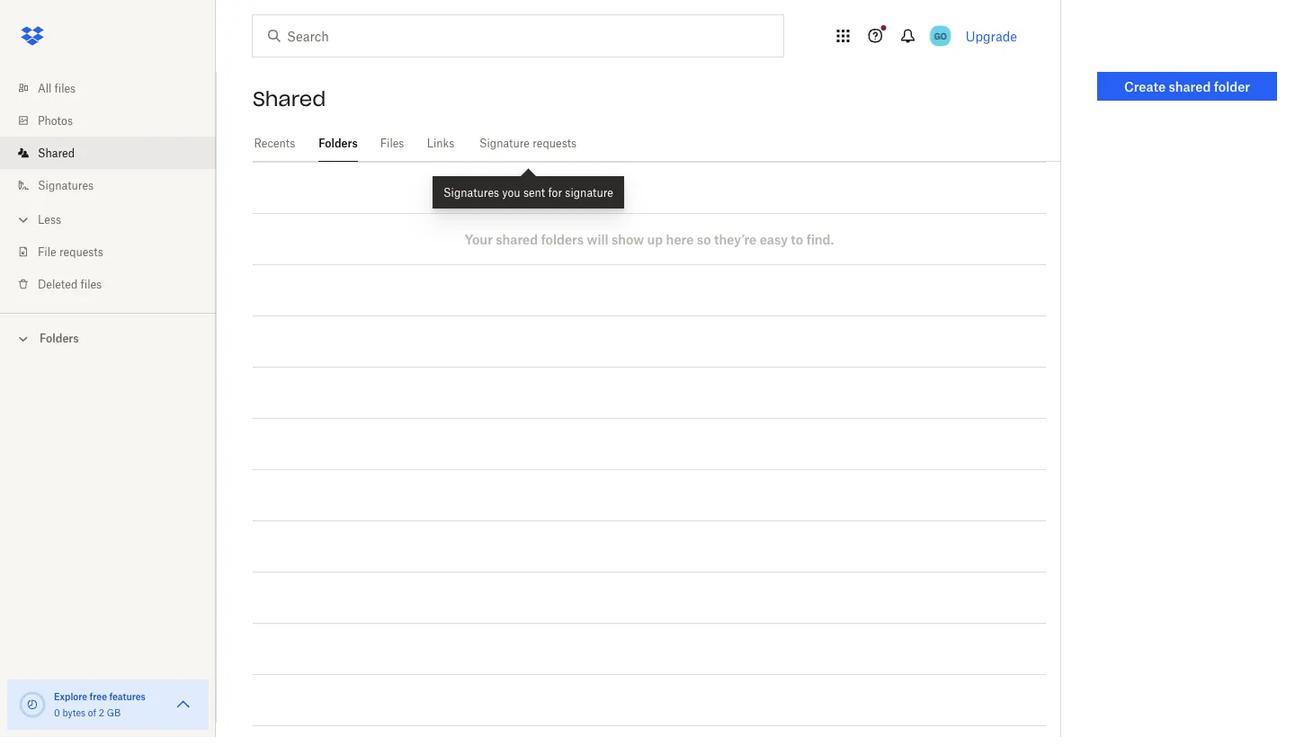 Task type: describe. For each thing, give the bounding box(es) containing it.
1 horizontal spatial shared
[[253, 86, 326, 112]]

sent
[[524, 186, 545, 199]]

create shared folder
[[1125, 79, 1251, 94]]

files for deleted files
[[81, 278, 102, 291]]

file
[[38, 245, 56, 259]]

deleted
[[38, 278, 78, 291]]

dropbox image
[[14, 18, 50, 54]]

features
[[109, 691, 146, 703]]

your shared folders will show up here so they're easy to find.
[[465, 232, 834, 247]]

free
[[90, 691, 107, 703]]

all files link
[[14, 72, 216, 104]]

find.
[[807, 232, 834, 247]]

shared list item
[[0, 137, 216, 169]]

bytes
[[62, 708, 86, 719]]

explore
[[54, 691, 87, 703]]

requests for signature requests
[[533, 137, 577, 150]]

deleted files
[[38, 278, 102, 291]]

0
[[54, 708, 60, 719]]

shared for your
[[496, 232, 538, 247]]

folder
[[1215, 79, 1251, 94]]

2
[[99, 708, 104, 719]]

go
[[935, 30, 947, 41]]

explore free features 0 bytes of 2 gb
[[54, 691, 146, 719]]

folders
[[541, 232, 584, 247]]

file requests
[[38, 245, 103, 259]]

requests for file requests
[[59, 245, 103, 259]]

shared for create
[[1169, 79, 1211, 94]]

less image
[[14, 211, 32, 229]]

shared link
[[14, 137, 216, 169]]

signatures for signatures
[[38, 179, 94, 192]]

upgrade
[[966, 28, 1018, 44]]

files
[[380, 137, 404, 150]]

all
[[38, 81, 52, 95]]

your
[[465, 232, 493, 247]]

easy
[[760, 232, 788, 247]]

for
[[548, 186, 562, 199]]

upgrade link
[[966, 28, 1018, 44]]



Task type: vqa. For each thing, say whether or not it's contained in the screenshot.
Shared inside list item
yes



Task type: locate. For each thing, give the bounding box(es) containing it.
photos
[[38, 114, 73, 127]]

0 vertical spatial shared
[[253, 86, 326, 112]]

links link
[[427, 126, 455, 159]]

files
[[54, 81, 76, 95], [81, 278, 102, 291]]

Search in folder "Dropbox" text field
[[287, 26, 747, 46]]

0 horizontal spatial signatures
[[38, 179, 94, 192]]

0 vertical spatial shared
[[1169, 79, 1211, 94]]

you
[[502, 186, 521, 199]]

signatures link
[[14, 169, 216, 202]]

up
[[647, 232, 663, 247]]

will
[[587, 232, 609, 247]]

shared down photos
[[38, 146, 75, 160]]

list
[[0, 61, 216, 313]]

0 horizontal spatial files
[[54, 81, 76, 95]]

file requests link
[[14, 236, 216, 268]]

1 horizontal spatial requests
[[533, 137, 577, 150]]

tab list
[[253, 126, 1061, 162]]

0 horizontal spatial requests
[[59, 245, 103, 259]]

so
[[697, 232, 711, 247]]

requests right file
[[59, 245, 103, 259]]

0 horizontal spatial folders
[[40, 332, 79, 346]]

signature
[[480, 137, 530, 150]]

files inside 'link'
[[54, 81, 76, 95]]

signatures
[[38, 179, 94, 192], [444, 186, 499, 199]]

requests up for
[[533, 137, 577, 150]]

1 vertical spatial requests
[[59, 245, 103, 259]]

0 horizontal spatial shared
[[496, 232, 538, 247]]

1 vertical spatial files
[[81, 278, 102, 291]]

shared inside button
[[1169, 79, 1211, 94]]

here
[[666, 232, 694, 247]]

shared left folder
[[1169, 79, 1211, 94]]

files link
[[380, 126, 405, 159]]

folders inside tab list
[[319, 137, 358, 150]]

signatures you sent for signature
[[444, 186, 614, 199]]

folders
[[319, 137, 358, 150], [40, 332, 79, 346]]

0 vertical spatial requests
[[533, 137, 577, 150]]

recents
[[254, 137, 295, 150]]

folders inside button
[[40, 332, 79, 346]]

signature requests
[[480, 137, 577, 150]]

shared inside list item
[[38, 146, 75, 160]]

signature
[[565, 186, 614, 199]]

deleted files link
[[14, 268, 216, 301]]

requests inside signature requests link
[[533, 137, 577, 150]]

all files
[[38, 81, 76, 95]]

quota usage element
[[18, 691, 47, 720]]

requests
[[533, 137, 577, 150], [59, 245, 103, 259]]

1 horizontal spatial files
[[81, 278, 102, 291]]

go button
[[926, 22, 955, 50]]

1 vertical spatial shared
[[496, 232, 538, 247]]

folders button
[[0, 325, 216, 351]]

0 horizontal spatial shared
[[38, 146, 75, 160]]

photos link
[[14, 104, 216, 137]]

1 vertical spatial shared
[[38, 146, 75, 160]]

create shared folder button
[[1098, 72, 1278, 101]]

signatures for signatures you sent for signature
[[444, 186, 499, 199]]

files right all in the left of the page
[[54, 81, 76, 95]]

signatures left you
[[444, 186, 499, 199]]

1 horizontal spatial shared
[[1169, 79, 1211, 94]]

shared
[[253, 86, 326, 112], [38, 146, 75, 160]]

links
[[427, 137, 455, 150]]

create
[[1125, 79, 1166, 94]]

they're
[[714, 232, 757, 247]]

files for all files
[[54, 81, 76, 95]]

shared up 'recents' link
[[253, 86, 326, 112]]

files right deleted
[[81, 278, 102, 291]]

recents link
[[253, 126, 297, 159]]

requests inside file requests "link"
[[59, 245, 103, 259]]

to
[[791, 232, 804, 247]]

shared
[[1169, 79, 1211, 94], [496, 232, 538, 247]]

1 horizontal spatial signatures
[[444, 186, 499, 199]]

gb
[[107, 708, 121, 719]]

1 horizontal spatial folders
[[319, 137, 358, 150]]

of
[[88, 708, 96, 719]]

folders left files
[[319, 137, 358, 150]]

signatures inside list
[[38, 179, 94, 192]]

signatures up less on the left
[[38, 179, 94, 192]]

signature requests link
[[477, 126, 579, 159]]

less
[[38, 213, 61, 226]]

shared right your
[[496, 232, 538, 247]]

list containing all files
[[0, 61, 216, 313]]

folders link
[[318, 126, 358, 159]]

1 vertical spatial folders
[[40, 332, 79, 346]]

0 vertical spatial files
[[54, 81, 76, 95]]

tab list containing recents
[[253, 126, 1061, 162]]

folders down deleted
[[40, 332, 79, 346]]

show
[[612, 232, 644, 247]]

0 vertical spatial folders
[[319, 137, 358, 150]]



